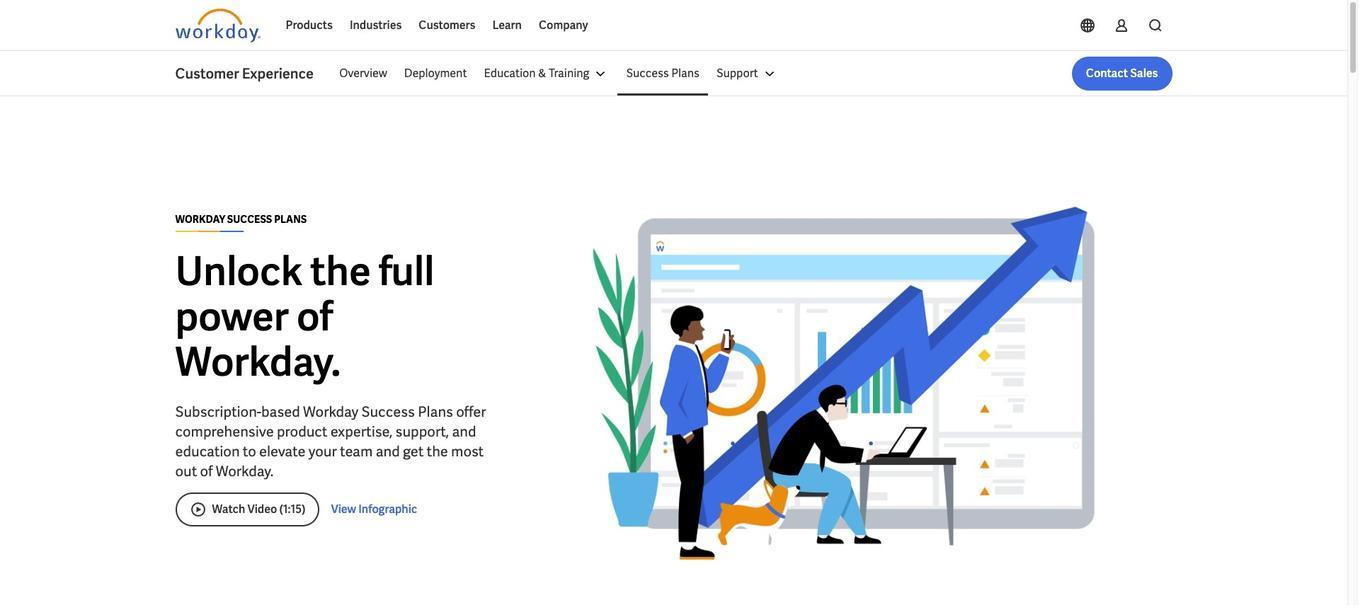 Task type: describe. For each thing, give the bounding box(es) containing it.
industries
[[350, 18, 402, 33]]

video
[[248, 502, 277, 517]]

infographic
[[359, 502, 417, 517]]

sales
[[1131, 66, 1159, 81]]

success inside menu
[[627, 66, 669, 81]]

view infographic
[[331, 502, 417, 517]]

experience
[[242, 64, 314, 83]]

the inside unlock the full power of workday.
[[311, 245, 371, 297]]

customer
[[175, 64, 239, 83]]

of inside the subscription-based workday success plans offer comprehensive product expertise, support, and education to elevate your team and get the most out of workday.
[[200, 462, 213, 481]]

products button
[[277, 9, 341, 43]]

(1:15)
[[279, 502, 306, 517]]

company button
[[531, 9, 597, 43]]

learn
[[493, 18, 522, 33]]

workday success plans
[[175, 213, 307, 226]]

&
[[538, 66, 547, 81]]

contact sales
[[1087, 66, 1159, 81]]

offer
[[456, 403, 486, 421]]

plans inside the subscription-based workday success plans offer comprehensive product expertise, support, and education to elevate your team and get the most out of workday.
[[418, 403, 453, 421]]

1 horizontal spatial and
[[452, 423, 476, 441]]

customer experience
[[175, 64, 314, 83]]

plans
[[274, 213, 307, 226]]

based
[[262, 403, 300, 421]]

unlock
[[175, 245, 303, 297]]

learn button
[[484, 9, 531, 43]]

of inside unlock the full power of workday.
[[297, 291, 333, 343]]

expertise,
[[331, 423, 393, 441]]

most
[[451, 442, 484, 461]]

workday
[[175, 213, 225, 226]]

menu containing overview
[[331, 57, 787, 91]]

support,
[[396, 423, 449, 441]]

1 vertical spatial and
[[376, 442, 400, 461]]

subscription-
[[175, 403, 262, 421]]

customers
[[419, 18, 476, 33]]

education
[[175, 442, 240, 461]]

success plans
[[627, 66, 700, 81]]

subscription-based workday success plans offer comprehensive product expertise, support, and education to elevate your team and get the most out of workday.
[[175, 403, 486, 481]]

industries button
[[341, 9, 410, 43]]

comprehensive
[[175, 423, 274, 441]]

your
[[309, 442, 337, 461]]

customers button
[[410, 9, 484, 43]]

success inside the subscription-based workday success plans offer comprehensive product expertise, support, and education to elevate your team and get the most out of workday.
[[362, 403, 415, 421]]

out
[[175, 462, 197, 481]]

view the workday success plans infographic image
[[515, 164, 1173, 603]]

watch video (1:15)
[[212, 502, 306, 517]]



Task type: vqa. For each thing, say whether or not it's contained in the screenshot.
the Blog 'LINK'
no



Task type: locate. For each thing, give the bounding box(es) containing it.
watch
[[212, 502, 245, 517]]

1 vertical spatial the
[[427, 442, 448, 461]]

get
[[403, 442, 424, 461]]

1 vertical spatial plans
[[418, 403, 453, 421]]

team
[[340, 442, 373, 461]]

education & training button
[[476, 57, 618, 91]]

0 vertical spatial and
[[452, 423, 476, 441]]

0 vertical spatial workday.
[[175, 336, 341, 388]]

view infographic link
[[331, 501, 417, 518]]

the inside the subscription-based workday success plans offer comprehensive product expertise, support, and education to elevate your team and get the most out of workday.
[[427, 442, 448, 461]]

workday. inside unlock the full power of workday.
[[175, 336, 341, 388]]

education
[[484, 66, 536, 81]]

1 vertical spatial workday.
[[216, 462, 274, 481]]

plans left support
[[672, 66, 700, 81]]

unlock the full power of workday.
[[175, 245, 435, 388]]

support button
[[708, 57, 787, 91]]

deployment
[[404, 66, 467, 81]]

power
[[175, 291, 289, 343]]

0 horizontal spatial the
[[311, 245, 371, 297]]

elevate
[[259, 442, 306, 461]]

the left full
[[311, 245, 371, 297]]

1 vertical spatial of
[[200, 462, 213, 481]]

workday. inside the subscription-based workday success plans offer comprehensive product expertise, support, and education to elevate your team and get the most out of workday.
[[216, 462, 274, 481]]

0 horizontal spatial success
[[362, 403, 415, 421]]

product
[[277, 423, 328, 441]]

1 horizontal spatial plans
[[672, 66, 700, 81]]

and up most at the bottom of the page
[[452, 423, 476, 441]]

support
[[717, 66, 758, 81]]

1 vertical spatial success
[[362, 403, 415, 421]]

0 vertical spatial plans
[[672, 66, 700, 81]]

workday. up based
[[175, 336, 341, 388]]

1 horizontal spatial of
[[297, 291, 333, 343]]

to
[[243, 442, 256, 461]]

workday.
[[175, 336, 341, 388], [216, 462, 274, 481]]

0 horizontal spatial of
[[200, 462, 213, 481]]

0 vertical spatial of
[[297, 291, 333, 343]]

1 horizontal spatial the
[[427, 442, 448, 461]]

overview
[[339, 66, 387, 81]]

watch video (1:15) link
[[175, 493, 320, 527]]

success
[[627, 66, 669, 81], [362, 403, 415, 421]]

contact sales link
[[1072, 57, 1173, 91]]

the right get
[[427, 442, 448, 461]]

company
[[539, 18, 588, 33]]

of
[[297, 291, 333, 343], [200, 462, 213, 481]]

list
[[331, 57, 1173, 91]]

plans
[[672, 66, 700, 81], [418, 403, 453, 421]]

menu
[[331, 57, 787, 91]]

and left get
[[376, 442, 400, 461]]

0 horizontal spatial plans
[[418, 403, 453, 421]]

0 horizontal spatial and
[[376, 442, 400, 461]]

contact
[[1087, 66, 1129, 81]]

deployment link
[[396, 57, 476, 91]]

full
[[379, 245, 435, 297]]

0 vertical spatial the
[[311, 245, 371, 297]]

plans up support,
[[418, 403, 453, 421]]

products
[[286, 18, 333, 33]]

view
[[331, 502, 356, 517]]

customer experience link
[[175, 64, 331, 84]]

and
[[452, 423, 476, 441], [376, 442, 400, 461]]

training
[[549, 66, 590, 81]]

list containing overview
[[331, 57, 1173, 91]]

go to the homepage image
[[175, 9, 260, 43]]

1 horizontal spatial success
[[627, 66, 669, 81]]

success
[[227, 213, 272, 226]]

plans inside menu
[[672, 66, 700, 81]]

overview link
[[331, 57, 396, 91]]

workday. down to
[[216, 462, 274, 481]]

0 vertical spatial success
[[627, 66, 669, 81]]

the
[[311, 245, 371, 297], [427, 442, 448, 461]]

success plans link
[[618, 57, 708, 91]]

education & training
[[484, 66, 590, 81]]

workday
[[303, 403, 359, 421]]



